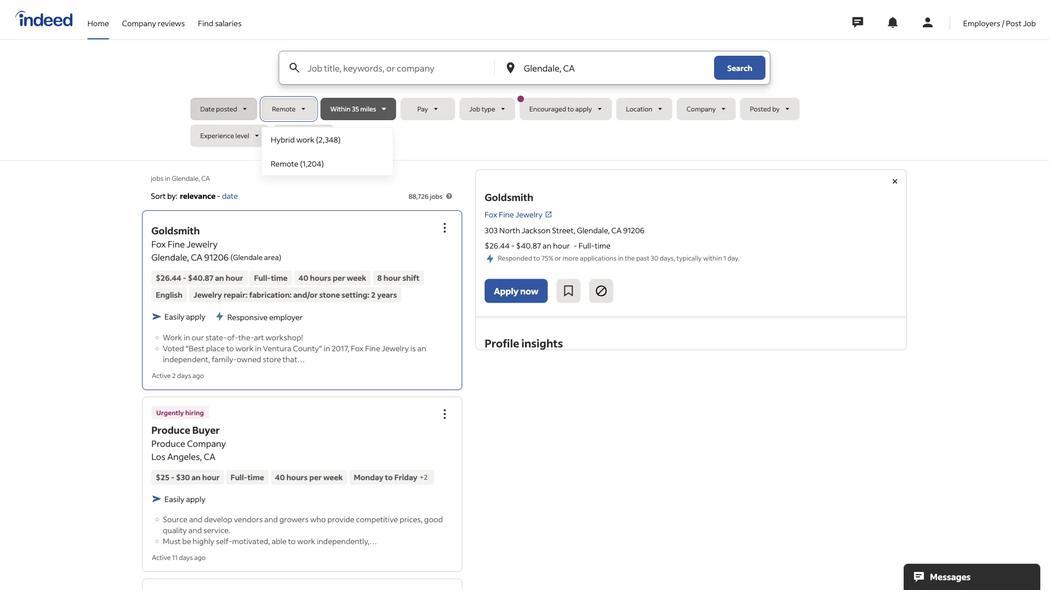 Task type: vqa. For each thing, say whether or not it's contained in the screenshot.
$26.44 - $40.87 an hour - Full-time's -
yes



Task type: describe. For each thing, give the bounding box(es) containing it.
quality
[[163, 525, 187, 535]]

posted
[[216, 105, 237, 113]]

applications
[[580, 254, 617, 262]]

2 easily apply from the top
[[165, 494, 206, 504]]

remote for remote
[[272, 105, 296, 113]]

company reviews
[[122, 18, 185, 28]]

ago for los angeles, ca
[[194, 554, 206, 562]]

home
[[87, 18, 109, 28]]

35
[[352, 105, 359, 113]]

40 for los angeles, ca
[[275, 473, 285, 482]]

in down "art"
[[255, 343, 262, 353]]

75%
[[542, 254, 554, 262]]

date link
[[222, 191, 238, 201]]

within 35 miles
[[331, 105, 376, 113]]

per for los angeles, ca
[[309, 473, 322, 482]]

help icon image
[[445, 192, 454, 201]]

typically
[[677, 254, 702, 262]]

the-
[[239, 332, 254, 342]]

profile
[[485, 336, 520, 350]]

jewelry repair: fabrication: and/or stone setting: 2 years
[[194, 290, 397, 300]]

find salaries link
[[198, 0, 242, 37]]

- for $26.44 - $40.87 an hour - full-time
[[511, 241, 515, 251]]

fine inside work in our state-of-the-art workshop! voted "best place to work in ventura county" in 2017, fox fine jewelry is an independent, family-owned store that…
[[365, 343, 380, 353]]

street,
[[552, 225, 576, 235]]

company for company reviews
[[122, 18, 156, 28]]

1 easily from the top
[[165, 312, 185, 322]]

active 2 days ago
[[152, 371, 204, 380]]

prices,
[[400, 514, 423, 524]]

growers
[[280, 514, 309, 524]]

motivated,
[[232, 536, 270, 546]]

hybrid work (2,348)
[[271, 134, 341, 144]]

remote (1,204) link
[[262, 151, 393, 175]]

8
[[377, 273, 382, 283]]

responsive employer
[[227, 312, 303, 322]]

$40.87 for $26.44 - $40.87 an hour
[[188, 273, 214, 283]]

jackson
[[522, 225, 551, 235]]

40 for glendale, ca 91206
[[299, 273, 309, 283]]

days,
[[660, 254, 676, 262]]

work inside work in our state-of-the-art workshop! voted "best place to work in ventura county" in 2017, fox fine jewelry is an independent, family-owned store that…
[[235, 343, 254, 353]]

none search field containing search
[[190, 51, 859, 176]]

find
[[198, 18, 214, 28]]

2 inside monday to friday + 2
[[424, 473, 428, 482]]

encouraged to apply
[[530, 105, 592, 113]]

messages button
[[904, 564, 1041, 590]]

type
[[482, 105, 496, 113]]

job inside dropdown button
[[470, 105, 481, 113]]

to for monday
[[385, 473, 393, 482]]

jobs in glendale, ca
[[151, 174, 210, 182]]

produce buyer
[[151, 424, 220, 437]]

that…
[[283, 354, 305, 364]]

goldsmith button
[[151, 224, 200, 237]]

art
[[254, 332, 264, 342]]

self-
[[216, 536, 232, 546]]

good
[[424, 514, 443, 524]]

able
[[272, 536, 287, 546]]

an for $26.44 - $40.87 an hour
[[215, 273, 224, 283]]

past
[[637, 254, 650, 262]]

profile insights
[[485, 336, 563, 350]]

fox fine jewelry link
[[485, 209, 553, 221]]

now
[[520, 285, 539, 297]]

ca up responded to 75% or more applications in the past 30 days, typically within 1 day.
[[612, 225, 622, 235]]

within 35 miles button
[[321, 98, 396, 120]]

30
[[651, 254, 659, 262]]

ago for glendale, ca 91206
[[193, 371, 204, 380]]

north
[[500, 225, 520, 235]]

2 vertical spatial apply
[[186, 494, 206, 504]]

- left date link
[[217, 191, 221, 201]]

within
[[703, 254, 722, 262]]

is
[[411, 343, 416, 353]]

english
[[156, 290, 183, 300]]

notifications unread count 0 image
[[887, 16, 900, 29]]

employers
[[964, 18, 1001, 28]]

$26.44 - $40.87 an hour
[[156, 273, 243, 283]]

pay button
[[401, 98, 455, 120]]

location
[[626, 105, 653, 113]]

$26.44 - $40.87 an hour - full-time
[[485, 241, 611, 251]]

8 hour shift
[[377, 273, 420, 283]]

develop
[[204, 514, 232, 524]]

save this job image
[[562, 285, 575, 298]]

(2,348)
[[316, 134, 341, 144]]

and/or
[[293, 290, 318, 300]]

ventura
[[263, 343, 292, 353]]

posted by button
[[741, 98, 800, 120]]

job actions menu is collapsed image
[[438, 221, 452, 234]]

in up by:
[[165, 174, 170, 182]]

an inside work in our state-of-the-art workshop! voted "best place to work in ventura county" in 2017, fox fine jewelry is an independent, family-owned store that…
[[418, 343, 426, 353]]

hiring
[[185, 408, 204, 417]]

voted
[[163, 343, 184, 353]]

place
[[206, 343, 225, 353]]

full- for los angeles, ca
[[231, 473, 248, 482]]

an for $26.44 - $40.87 an hour - full-time
[[543, 241, 552, 251]]

workshop!
[[266, 332, 303, 342]]

full- for glendale, ca 91206
[[254, 273, 271, 283]]

urgently hiring
[[156, 408, 204, 417]]

2 easily from the top
[[165, 494, 185, 504]]

jewelry inside goldsmith fox fine jewelry glendale, ca 91206 ( glendale area )
[[187, 239, 218, 250]]

1 horizontal spatial job
[[1024, 18, 1037, 28]]

date posted
[[200, 105, 237, 113]]

remote button
[[262, 98, 316, 120]]

menu containing hybrid work (2,348)
[[262, 127, 393, 176]]

messages unread count 0 image
[[851, 11, 865, 33]]

11
[[172, 554, 178, 562]]

active for los angeles, ca
[[152, 554, 171, 562]]

friday
[[395, 473, 418, 482]]

date posted button
[[190, 98, 257, 120]]

$30
[[176, 473, 190, 482]]

and right vendors
[[265, 514, 278, 524]]

insights
[[522, 336, 563, 350]]

full-time for glendale, ca 91206
[[254, 273, 288, 283]]

monday to friday + 2
[[354, 473, 428, 482]]

jewelry up jackson
[[516, 210, 543, 219]]

buyer
[[192, 424, 220, 437]]

Edit location text field
[[522, 51, 693, 84]]

stone
[[319, 290, 340, 300]]

employer
[[269, 312, 303, 322]]

area
[[264, 252, 279, 262]]

or
[[555, 254, 562, 262]]

close job details image
[[889, 175, 902, 188]]

and up the highly
[[188, 525, 202, 535]]

salaries
[[215, 18, 242, 28]]



Task type: locate. For each thing, give the bounding box(es) containing it.
2 vertical spatial fox
[[351, 343, 364, 353]]

1 vertical spatial days
[[179, 554, 193, 562]]

1 vertical spatial full-time
[[231, 473, 264, 482]]

1 horizontal spatial $26.44
[[485, 241, 510, 251]]

hour right $30
[[202, 473, 220, 482]]

to right able
[[288, 536, 296, 546]]

service.
[[204, 525, 230, 535]]

produce inside produce company los angeles, ca
[[151, 438, 185, 449]]

an up 75%
[[543, 241, 552, 251]]

+
[[420, 473, 424, 482]]

0 vertical spatial per
[[333, 273, 345, 283]]

0 horizontal spatial $26.44
[[156, 273, 181, 283]]

1 vertical spatial jobs
[[430, 192, 443, 200]]

glendale, for 303
[[577, 225, 610, 235]]

work down the- on the bottom left of the page
[[235, 343, 254, 353]]

2 horizontal spatial fine
[[499, 210, 514, 219]]

work right hybrid
[[296, 134, 315, 144]]

fox inside work in our state-of-the-art workshop! voted "best place to work in ventura county" in 2017, fox fine jewelry is an independent, family-owned store that…
[[351, 343, 364, 353]]

ca up $26.44 - $40.87 an hour
[[191, 252, 203, 263]]

must
[[163, 536, 181, 546]]

0 vertical spatial 91206
[[623, 225, 645, 235]]

1 active from the top
[[152, 371, 171, 380]]

1 vertical spatial $40.87
[[188, 273, 214, 283]]

apply inside "dropdown button"
[[576, 105, 592, 113]]

independently,…
[[317, 536, 377, 546]]

vendors
[[234, 514, 263, 524]]

0 horizontal spatial company
[[122, 18, 156, 28]]

fox inside goldsmith fox fine jewelry glendale, ca 91206 ( glendale area )
[[151, 239, 166, 250]]

ago down independent,
[[193, 371, 204, 380]]

$26.44 up english
[[156, 273, 181, 283]]

2
[[371, 290, 376, 300], [172, 371, 176, 380], [424, 473, 428, 482]]

glendale, inside goldsmith fox fine jewelry glendale, ca 91206 ( glendale area )
[[151, 252, 189, 263]]

angeles,
[[167, 451, 202, 462]]

0 horizontal spatial goldsmith
[[151, 224, 200, 237]]

1 horizontal spatial $40.87
[[516, 241, 541, 251]]

messages
[[930, 572, 971, 583]]

40 up growers at the bottom of page
[[275, 473, 285, 482]]

40 up and/or
[[299, 273, 309, 283]]

1 horizontal spatial fine
[[365, 343, 380, 353]]

1 vertical spatial hours
[[287, 473, 308, 482]]

company for company
[[687, 105, 716, 113]]

91206 for 303
[[623, 225, 645, 235]]

goldsmith down by:
[[151, 224, 200, 237]]

1 vertical spatial glendale,
[[577, 225, 610, 235]]

0 vertical spatial easily apply
[[165, 312, 206, 322]]

per up stone
[[333, 273, 345, 283]]

0 vertical spatial ago
[[193, 371, 204, 380]]

remote inside menu
[[271, 159, 299, 168]]

0 vertical spatial apply
[[576, 105, 592, 113]]

active down "voted"
[[152, 371, 171, 380]]

1 vertical spatial fox
[[151, 239, 166, 250]]

fine
[[499, 210, 514, 219], [168, 239, 185, 250], [365, 343, 380, 353]]

2 down independent,
[[172, 371, 176, 380]]

0 vertical spatial $40.87
[[516, 241, 541, 251]]

easily apply
[[165, 312, 206, 322], [165, 494, 206, 504]]

0 horizontal spatial 40
[[275, 473, 285, 482]]

0 vertical spatial 2
[[371, 290, 376, 300]]

1 horizontal spatial per
[[333, 273, 345, 283]]

91206 for goldsmith
[[204, 252, 229, 263]]

full-time up fabrication:
[[254, 273, 288, 283]]

1
[[724, 254, 727, 262]]

provide
[[328, 514, 355, 524]]

glendale, up applications
[[577, 225, 610, 235]]

family-
[[212, 354, 237, 364]]

produce up los
[[151, 438, 185, 449]]

1 vertical spatial ago
[[194, 554, 206, 562]]

apply up our
[[186, 312, 206, 322]]

goldsmith inside goldsmith fox fine jewelry glendale, ca 91206 ( glendale area )
[[151, 224, 200, 237]]

level
[[236, 131, 249, 140]]

0 vertical spatial produce
[[151, 424, 190, 437]]

remote down hybrid
[[271, 159, 299, 168]]

$26.44 for $26.44 - $40.87 an hour
[[156, 273, 181, 283]]

hours for glendale, ca 91206
[[310, 273, 331, 283]]

responsive
[[227, 312, 268, 322]]

1 vertical spatial goldsmith
[[151, 224, 200, 237]]

produce for produce company los angeles, ca
[[151, 438, 185, 449]]

91206 left (
[[204, 252, 229, 263]]

1 vertical spatial produce
[[151, 438, 185, 449]]

0 horizontal spatial 2
[[172, 371, 176, 380]]

40 hours per week
[[299, 273, 367, 283], [275, 473, 343, 482]]

an right is
[[418, 343, 426, 353]]

not interested image
[[595, 285, 608, 298]]

an right $30
[[192, 473, 201, 482]]

post
[[1007, 18, 1022, 28]]

sort by: relevance - date
[[151, 191, 238, 201]]

/
[[1003, 18, 1005, 28]]

the
[[625, 254, 635, 262]]

easily up source
[[165, 494, 185, 504]]

2 vertical spatial work
[[297, 536, 315, 546]]

be
[[182, 536, 191, 546]]

apply
[[494, 285, 519, 297]]

1 vertical spatial easily apply
[[165, 494, 206, 504]]

active left 11
[[152, 554, 171, 562]]

source
[[163, 514, 188, 524]]

2 horizontal spatial full-
[[579, 241, 595, 251]]

hybrid work (2,348) link
[[262, 127, 393, 151]]

fox up 303
[[485, 210, 498, 219]]

time up vendors
[[248, 473, 264, 482]]

hour right 8
[[384, 273, 401, 283]]

hybrid
[[271, 134, 295, 144]]

2017,
[[332, 343, 349, 353]]

ca inside produce company los angeles, ca
[[204, 451, 216, 462]]

week left monday
[[323, 473, 343, 482]]

0 horizontal spatial per
[[309, 473, 322, 482]]

ca inside goldsmith fox fine jewelry glendale, ca 91206 ( glendale area )
[[191, 252, 203, 263]]

0 vertical spatial fine
[[499, 210, 514, 219]]

menu
[[262, 127, 393, 176]]

0 vertical spatial full-time
[[254, 273, 288, 283]]

40 hours per week for glendale, ca 91206
[[299, 273, 367, 283]]

to down of- at the left bottom of page
[[226, 343, 234, 353]]

2 horizontal spatial 2
[[424, 473, 428, 482]]

1 horizontal spatial company
[[187, 438, 226, 449]]

jewelry down goldsmith button on the top left of page
[[187, 239, 218, 250]]

to for encouraged
[[568, 105, 574, 113]]

1 vertical spatial remote
[[271, 159, 299, 168]]

0 horizontal spatial fine
[[168, 239, 185, 250]]

0 vertical spatial days
[[177, 371, 191, 380]]

remote inside popup button
[[272, 105, 296, 113]]

1 horizontal spatial jobs
[[430, 192, 443, 200]]

40 hours per week up who
[[275, 473, 343, 482]]

years
[[377, 290, 397, 300]]

to inside 'source and develop vendors and growers who provide competitive prices, good quality and service. must be highly self-motivated, able to work independently,…'
[[288, 536, 296, 546]]

jewelry left is
[[382, 343, 409, 353]]

0 horizontal spatial time
[[248, 473, 264, 482]]

hours
[[310, 273, 331, 283], [287, 473, 308, 482]]

goldsmith
[[485, 191, 534, 204], [151, 224, 200, 237]]

monday
[[354, 473, 384, 482]]

responded
[[498, 254, 532, 262]]

0 horizontal spatial full-
[[231, 473, 248, 482]]

0 vertical spatial easily
[[165, 312, 185, 322]]

$40.87 down jackson
[[516, 241, 541, 251]]

(
[[231, 252, 233, 262]]

2 vertical spatial fine
[[365, 343, 380, 353]]

(1,204)
[[300, 159, 324, 168]]

fine inside goldsmith fox fine jewelry glendale, ca 91206 ( glendale area )
[[168, 239, 185, 250]]

jewelry down $26.44 - $40.87 an hour
[[194, 290, 222, 300]]

$40.87 for $26.44 - $40.87 an hour - full-time
[[516, 241, 541, 251]]

hour up the repair:
[[226, 273, 243, 283]]

produce company los angeles, ca
[[151, 438, 226, 462]]

by:
[[167, 191, 178, 201]]

0 horizontal spatial $40.87
[[188, 273, 214, 283]]

0 vertical spatial full-
[[579, 241, 595, 251]]

full-
[[579, 241, 595, 251], [254, 273, 271, 283], [231, 473, 248, 482]]

1 vertical spatial per
[[309, 473, 322, 482]]

ca up relevance
[[201, 174, 210, 182]]

1 vertical spatial 2
[[172, 371, 176, 380]]

fine right 2017,
[[365, 343, 380, 353]]

1 vertical spatial 91206
[[204, 252, 229, 263]]

2 active from the top
[[152, 554, 171, 562]]

1 horizontal spatial 91206
[[623, 225, 645, 235]]

0 vertical spatial goldsmith
[[485, 191, 534, 204]]

hours up growers at the bottom of page
[[287, 473, 308, 482]]

1 horizontal spatial goldsmith
[[485, 191, 534, 204]]

- up the responded
[[511, 241, 515, 251]]

work in our state-of-the-art workshop! voted "best place to work in ventura county" in 2017, fox fine jewelry is an independent, family-owned store that…
[[163, 332, 426, 364]]

jobs left help icon
[[430, 192, 443, 200]]

full-time up vendors
[[231, 473, 264, 482]]

0 horizontal spatial 91206
[[204, 252, 229, 263]]

search: Job title, keywords, or company text field
[[306, 51, 494, 84]]

jewelry inside work in our state-of-the-art workshop! voted "best place to work in ventura county" in 2017, fox fine jewelry is an independent, family-owned store that…
[[382, 343, 409, 353]]

88,726
[[409, 192, 429, 200]]

- up more
[[574, 241, 577, 251]]

to left 75%
[[534, 254, 540, 262]]

time for los angeles, ca
[[248, 473, 264, 482]]

0 vertical spatial 40 hours per week
[[299, 273, 367, 283]]

experience
[[200, 131, 234, 140]]

hour for $25 - $30 an hour
[[202, 473, 220, 482]]

easily apply up work
[[165, 312, 206, 322]]

0 vertical spatial company
[[122, 18, 156, 28]]

an for $25 - $30 an hour
[[192, 473, 201, 482]]

apply now
[[494, 285, 539, 297]]

to right "encouraged"
[[568, 105, 574, 113]]

our
[[192, 332, 204, 342]]

0 vertical spatial work
[[296, 134, 315, 144]]

county"
[[293, 343, 322, 353]]

hour for $26.44 - $40.87 an hour
[[226, 273, 243, 283]]

1 horizontal spatial full-
[[254, 273, 271, 283]]

hours up stone
[[310, 273, 331, 283]]

fox right 2017,
[[351, 343, 364, 353]]

week for glendale, ca 91206
[[347, 273, 367, 283]]

company
[[122, 18, 156, 28], [687, 105, 716, 113], [187, 438, 226, 449]]

days for glendale, ca 91206
[[177, 371, 191, 380]]

1 horizontal spatial fox
[[351, 343, 364, 353]]

2 horizontal spatial company
[[687, 105, 716, 113]]

easily up work
[[165, 312, 185, 322]]

2 vertical spatial glendale,
[[151, 252, 189, 263]]

date
[[200, 105, 215, 113]]

40 hours per week up stone
[[299, 273, 367, 283]]

fine up north
[[499, 210, 514, 219]]

account image
[[922, 16, 935, 29]]

None search field
[[190, 51, 859, 176]]

job left type
[[470, 105, 481, 113]]

company inside popup button
[[687, 105, 716, 113]]

1 vertical spatial week
[[323, 473, 343, 482]]

in left our
[[184, 332, 190, 342]]

2 left the years
[[371, 290, 376, 300]]

who
[[310, 514, 326, 524]]

miles
[[361, 105, 376, 113]]

2 horizontal spatial time
[[595, 241, 611, 251]]

$40.87 down goldsmith fox fine jewelry glendale, ca 91206 ( glendale area )
[[188, 273, 214, 283]]

full- up applications
[[579, 241, 595, 251]]

2 vertical spatial company
[[187, 438, 226, 449]]

1 vertical spatial apply
[[186, 312, 206, 322]]

- for $26.44 - $40.87 an hour
[[183, 273, 186, 283]]

los
[[151, 451, 166, 462]]

1 vertical spatial 40
[[275, 473, 285, 482]]

job type button
[[460, 98, 515, 120]]

- right $25
[[171, 473, 174, 482]]

1 vertical spatial fine
[[168, 239, 185, 250]]

2 right friday
[[424, 473, 428, 482]]

job actions menu is collapsed image
[[438, 408, 452, 421]]

posted by
[[750, 105, 780, 113]]

0 horizontal spatial fox
[[151, 239, 166, 250]]

0 vertical spatial 40
[[299, 273, 309, 283]]

0 vertical spatial active
[[152, 371, 171, 380]]

company reviews link
[[122, 0, 185, 37]]

produce buyer button
[[151, 424, 220, 437]]

job
[[1024, 18, 1037, 28], [470, 105, 481, 113]]

days right 11
[[179, 554, 193, 562]]

"best
[[186, 343, 205, 353]]

job type
[[470, 105, 496, 113]]

week up setting:
[[347, 273, 367, 283]]

1 vertical spatial company
[[687, 105, 716, 113]]

days down independent,
[[177, 371, 191, 380]]

$40.87
[[516, 241, 541, 251], [188, 273, 214, 283]]

0 vertical spatial time
[[595, 241, 611, 251]]

an up the repair:
[[215, 273, 224, 283]]

1 horizontal spatial time
[[271, 273, 288, 283]]

easily apply down $30
[[165, 494, 206, 504]]

source and develop vendors and growers who provide competitive prices, good quality and service. must be highly self-motivated, able to work independently,…
[[163, 514, 443, 546]]

glendale,
[[172, 174, 200, 182], [577, 225, 610, 235], [151, 252, 189, 263]]

time for glendale, ca 91206
[[271, 273, 288, 283]]

full- up vendors
[[231, 473, 248, 482]]

40 hours per week for los angeles, ca
[[275, 473, 343, 482]]

remote for remote (1,204)
[[271, 159, 299, 168]]

91206 inside goldsmith fox fine jewelry glendale, ca 91206 ( glendale area )
[[204, 252, 229, 263]]

fabrication:
[[249, 290, 292, 300]]

company inside produce company los angeles, ca
[[187, 438, 226, 449]]

0 vertical spatial $26.44
[[485, 241, 510, 251]]

goldsmith for goldsmith fox fine jewelry glendale, ca 91206 ( glendale area )
[[151, 224, 200, 237]]

fox fine jewelry
[[485, 210, 543, 219]]

independent,
[[163, 354, 210, 364]]

to for responded
[[534, 254, 540, 262]]

- for $25 - $30 an hour
[[171, 473, 174, 482]]

goldsmith for goldsmith
[[485, 191, 534, 204]]

produce for produce buyer
[[151, 424, 190, 437]]

per up who
[[309, 473, 322, 482]]

1 vertical spatial easily
[[165, 494, 185, 504]]

to inside "dropdown button"
[[568, 105, 574, 113]]

active for glendale, ca 91206
[[152, 371, 171, 380]]

ca right the "angeles," on the left
[[204, 451, 216, 462]]

0 horizontal spatial job
[[470, 105, 481, 113]]

relevance
[[180, 191, 216, 201]]

ago
[[193, 371, 204, 380], [194, 554, 206, 562]]

$26.44 for $26.44 - $40.87 an hour - full-time
[[485, 241, 510, 251]]

in left 2017,
[[324, 343, 330, 353]]

full- up fabrication:
[[254, 273, 271, 283]]

work inside menu
[[296, 134, 315, 144]]

work
[[163, 332, 182, 342]]

time up applications
[[595, 241, 611, 251]]

0 vertical spatial jobs
[[151, 174, 164, 182]]

glendale, for goldsmith
[[151, 252, 189, 263]]

2 vertical spatial time
[[248, 473, 264, 482]]

1 vertical spatial full-
[[254, 273, 271, 283]]

fox down goldsmith button on the top left of page
[[151, 239, 166, 250]]

to inside work in our state-of-the-art workshop! voted "best place to work in ventura county" in 2017, fox fine jewelry is an independent, family-owned store that…
[[226, 343, 234, 353]]

)
[[279, 252, 281, 262]]

time up fabrication:
[[271, 273, 288, 283]]

owned
[[237, 354, 261, 364]]

2 horizontal spatial fox
[[485, 210, 498, 219]]

jobs up "sort"
[[151, 174, 164, 182]]

fox inside fox fine jewelry link
[[485, 210, 498, 219]]

days for los angeles, ca
[[179, 554, 193, 562]]

in left the
[[618, 254, 624, 262]]

1 horizontal spatial week
[[347, 273, 367, 283]]

303
[[485, 225, 498, 235]]

work
[[296, 134, 315, 144], [235, 343, 254, 353], [297, 536, 315, 546]]

full-time for los angeles, ca
[[231, 473, 264, 482]]

apply right "encouraged"
[[576, 105, 592, 113]]

goldsmith up fox fine jewelry
[[485, 191, 534, 204]]

to left friday
[[385, 473, 393, 482]]

apply down $25 - $30 an hour
[[186, 494, 206, 504]]

glendale, up the sort by: relevance - date
[[172, 174, 200, 182]]

0 vertical spatial glendale,
[[172, 174, 200, 182]]

2 produce from the top
[[151, 438, 185, 449]]

1 horizontal spatial hours
[[310, 273, 331, 283]]

1 produce from the top
[[151, 424, 190, 437]]

0 horizontal spatial jobs
[[151, 174, 164, 182]]

an
[[543, 241, 552, 251], [215, 273, 224, 283], [418, 343, 426, 353], [192, 473, 201, 482]]

$25 - $30 an hour
[[156, 473, 220, 482]]

$26.44 down 303
[[485, 241, 510, 251]]

week for los angeles, ca
[[323, 473, 343, 482]]

2 vertical spatial 2
[[424, 473, 428, 482]]

1 vertical spatial job
[[470, 105, 481, 113]]

40
[[299, 273, 309, 283], [275, 473, 285, 482]]

per for glendale, ca 91206
[[333, 273, 345, 283]]

glendale, down goldsmith button on the top left of page
[[151, 252, 189, 263]]

2 vertical spatial full-
[[231, 473, 248, 482]]

91206 up the
[[623, 225, 645, 235]]

0 vertical spatial week
[[347, 273, 367, 283]]

0 horizontal spatial week
[[323, 473, 343, 482]]

remote up hybrid
[[272, 105, 296, 113]]

work down who
[[297, 536, 315, 546]]

0 vertical spatial remote
[[272, 105, 296, 113]]

fine down goldsmith button on the top left of page
[[168, 239, 185, 250]]

1 vertical spatial $26.44
[[156, 273, 181, 283]]

and right source
[[189, 514, 203, 524]]

1 vertical spatial active
[[152, 554, 171, 562]]

88,726 jobs
[[409, 192, 443, 200]]

1 horizontal spatial 40
[[299, 273, 309, 283]]

sort
[[151, 191, 166, 201]]

1 vertical spatial time
[[271, 273, 288, 283]]

hour up or
[[553, 241, 570, 251]]

- down goldsmith fox fine jewelry glendale, ca 91206 ( glendale area )
[[183, 273, 186, 283]]

1 horizontal spatial 2
[[371, 290, 376, 300]]

work inside 'source and develop vendors and growers who provide competitive prices, good quality and service. must be highly self-motivated, able to work independently,…'
[[297, 536, 315, 546]]

produce down urgently
[[151, 424, 190, 437]]

pay
[[418, 105, 428, 113]]

hour for $26.44 - $40.87 an hour - full-time
[[553, 241, 570, 251]]

job right the post
[[1024, 18, 1037, 28]]

1 vertical spatial work
[[235, 343, 254, 353]]

goldsmith fox fine jewelry glendale, ca 91206 ( glendale area )
[[151, 224, 281, 263]]

produce
[[151, 424, 190, 437], [151, 438, 185, 449]]

1 easily apply from the top
[[165, 312, 206, 322]]

ago down the highly
[[194, 554, 206, 562]]

1 vertical spatial 40 hours per week
[[275, 473, 343, 482]]

hours for los angeles, ca
[[287, 473, 308, 482]]

0 horizontal spatial hours
[[287, 473, 308, 482]]



